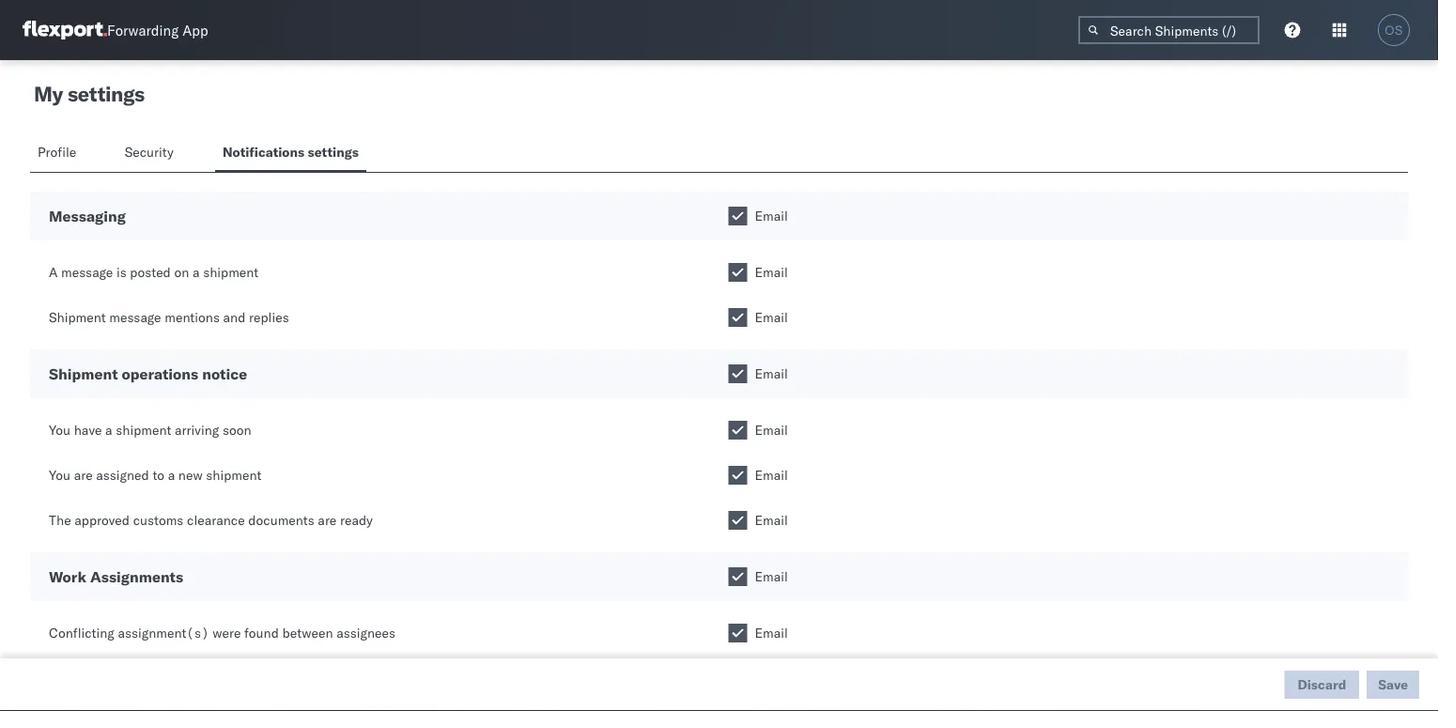 Task type: describe. For each thing, give the bounding box(es) containing it.
conflicting assignment(s) were found between assignees
[[49, 625, 396, 641]]

profile
[[38, 144, 76, 160]]

replies
[[249, 309, 289, 326]]

work assignments
[[49, 567, 183, 586]]

email for work assignments
[[755, 568, 788, 585]]

ready
[[340, 512, 373, 528]]

you are assigned to a new shipment
[[49, 467, 262, 483]]

email for you are assigned to a new shipment
[[755, 467, 788, 483]]

shipment for a
[[203, 264, 259, 280]]

on
[[174, 264, 189, 280]]

assigned
[[96, 467, 149, 483]]

0 horizontal spatial a
[[105, 422, 112, 438]]

1 vertical spatial shipment
[[116, 422, 171, 438]]

Search Shipments (/) text field
[[1078, 16, 1260, 44]]

found
[[244, 625, 279, 641]]

forwarding app
[[107, 21, 208, 39]]

you for you are assigned to a new shipment
[[49, 467, 70, 483]]

notifications settings button
[[215, 135, 366, 172]]

have
[[74, 422, 102, 438]]

to
[[153, 467, 164, 483]]

forwarding app link
[[23, 21, 208, 39]]

the approved customs clearance documents are ready
[[49, 512, 373, 528]]

the
[[49, 512, 71, 528]]

notifications settings
[[223, 144, 359, 160]]

forwarding
[[107, 21, 179, 39]]

assignees
[[337, 625, 396, 641]]

settings for my settings
[[68, 81, 144, 107]]

a message is posted on a shipment
[[49, 264, 259, 280]]

email for a message is posted on a shipment
[[755, 264, 788, 280]]

arriving
[[175, 422, 219, 438]]

email for messaging
[[755, 208, 788, 224]]



Task type: vqa. For each thing, say whether or not it's contained in the screenshot.
Warehouse to the right
no



Task type: locate. For each thing, give the bounding box(es) containing it.
messaging
[[49, 207, 126, 225]]

notice
[[202, 364, 247, 383]]

1 vertical spatial a
[[105, 422, 112, 438]]

assignments
[[90, 567, 183, 586]]

security
[[125, 144, 174, 160]]

message for a
[[61, 264, 113, 280]]

1 vertical spatial settings
[[308, 144, 359, 160]]

1 email from the top
[[755, 208, 788, 224]]

were
[[213, 625, 241, 641]]

between
[[282, 625, 333, 641]]

you up the the
[[49, 467, 70, 483]]

shipment
[[49, 309, 106, 326], [49, 364, 118, 383]]

conflicting
[[49, 625, 114, 641]]

a
[[193, 264, 200, 280], [105, 422, 112, 438], [168, 467, 175, 483]]

0 vertical spatial are
[[74, 467, 93, 483]]

1 vertical spatial you
[[49, 467, 70, 483]]

0 vertical spatial shipment
[[49, 309, 106, 326]]

settings inside button
[[308, 144, 359, 160]]

posted
[[130, 264, 171, 280]]

shipment down a
[[49, 309, 106, 326]]

flexport. image
[[23, 21, 107, 39]]

security button
[[117, 135, 185, 172]]

are left assigned
[[74, 467, 93, 483]]

1 you from the top
[[49, 422, 70, 438]]

profile button
[[30, 135, 87, 172]]

message right a
[[61, 264, 113, 280]]

8 email from the top
[[755, 568, 788, 585]]

documents
[[248, 512, 314, 528]]

new
[[178, 467, 203, 483]]

1 vertical spatial message
[[109, 309, 161, 326]]

shipment message mentions and replies
[[49, 309, 289, 326]]

2 vertical spatial shipment
[[206, 467, 262, 483]]

email for shipment operations notice
[[755, 365, 788, 382]]

email for you have a shipment arriving soon
[[755, 422, 788, 438]]

0 vertical spatial a
[[193, 264, 200, 280]]

0 vertical spatial shipment
[[203, 264, 259, 280]]

customs
[[133, 512, 184, 528]]

settings right notifications
[[308, 144, 359, 160]]

message for shipment
[[109, 309, 161, 326]]

1 horizontal spatial are
[[318, 512, 337, 528]]

message
[[61, 264, 113, 280], [109, 309, 161, 326]]

my settings
[[34, 81, 144, 107]]

0 horizontal spatial settings
[[68, 81, 144, 107]]

a right on
[[193, 264, 200, 280]]

is
[[116, 264, 127, 280]]

None checkbox
[[729, 364, 747, 383], [729, 421, 747, 440], [729, 511, 747, 530], [729, 567, 747, 586], [729, 364, 747, 383], [729, 421, 747, 440], [729, 511, 747, 530], [729, 567, 747, 586]]

9 email from the top
[[755, 625, 788, 641]]

work
[[49, 567, 86, 586]]

3 email from the top
[[755, 309, 788, 326]]

shipment
[[203, 264, 259, 280], [116, 422, 171, 438], [206, 467, 262, 483]]

6 email from the top
[[755, 467, 788, 483]]

2 horizontal spatial a
[[193, 264, 200, 280]]

notifications
[[223, 144, 304, 160]]

a right have on the left bottom of page
[[105, 422, 112, 438]]

shipment for new
[[206, 467, 262, 483]]

0 vertical spatial you
[[49, 422, 70, 438]]

0 vertical spatial message
[[61, 264, 113, 280]]

0 vertical spatial settings
[[68, 81, 144, 107]]

os button
[[1372, 8, 1416, 52]]

you
[[49, 422, 70, 438], [49, 467, 70, 483]]

shipment for shipment operations notice
[[49, 364, 118, 383]]

1 shipment from the top
[[49, 309, 106, 326]]

2 email from the top
[[755, 264, 788, 280]]

None checkbox
[[729, 207, 747, 225], [729, 263, 747, 282], [729, 308, 747, 327], [729, 466, 747, 485], [729, 624, 747, 643], [729, 207, 747, 225], [729, 263, 747, 282], [729, 308, 747, 327], [729, 466, 747, 485], [729, 624, 747, 643]]

shipment operations notice
[[49, 364, 247, 383]]

2 shipment from the top
[[49, 364, 118, 383]]

settings for notifications settings
[[308, 144, 359, 160]]

4 email from the top
[[755, 365, 788, 382]]

shipment right new
[[206, 467, 262, 483]]

email
[[755, 208, 788, 224], [755, 264, 788, 280], [755, 309, 788, 326], [755, 365, 788, 382], [755, 422, 788, 438], [755, 467, 788, 483], [755, 512, 788, 528], [755, 568, 788, 585], [755, 625, 788, 641]]

email for the approved customs clearance documents are ready
[[755, 512, 788, 528]]

5 email from the top
[[755, 422, 788, 438]]

os
[[1385, 23, 1403, 37]]

assignment(s)
[[118, 625, 209, 641]]

are
[[74, 467, 93, 483], [318, 512, 337, 528]]

my
[[34, 81, 63, 107]]

message down is
[[109, 309, 161, 326]]

shipment up you are assigned to a new shipment on the left of the page
[[116, 422, 171, 438]]

you for you have a shipment arriving soon
[[49, 422, 70, 438]]

soon
[[223, 422, 251, 438]]

settings
[[68, 81, 144, 107], [308, 144, 359, 160]]

approved
[[74, 512, 130, 528]]

you left have on the left bottom of page
[[49, 422, 70, 438]]

app
[[182, 21, 208, 39]]

clearance
[[187, 512, 245, 528]]

shipment up and
[[203, 264, 259, 280]]

2 you from the top
[[49, 467, 70, 483]]

7 email from the top
[[755, 512, 788, 528]]

a
[[49, 264, 58, 280]]

1 horizontal spatial a
[[168, 467, 175, 483]]

operations
[[122, 364, 198, 383]]

are left ready
[[318, 512, 337, 528]]

1 horizontal spatial settings
[[308, 144, 359, 160]]

0 horizontal spatial are
[[74, 467, 93, 483]]

a right to
[[168, 467, 175, 483]]

shipment up have on the left bottom of page
[[49, 364, 118, 383]]

mentions
[[165, 309, 220, 326]]

shipment for shipment message mentions and replies
[[49, 309, 106, 326]]

1 vertical spatial are
[[318, 512, 337, 528]]

email for shipment message mentions and replies
[[755, 309, 788, 326]]

you have a shipment arriving soon
[[49, 422, 251, 438]]

1 vertical spatial shipment
[[49, 364, 118, 383]]

email for conflicting assignment(s) were found between assignees
[[755, 625, 788, 641]]

2 vertical spatial a
[[168, 467, 175, 483]]

and
[[223, 309, 246, 326]]

settings right my
[[68, 81, 144, 107]]



